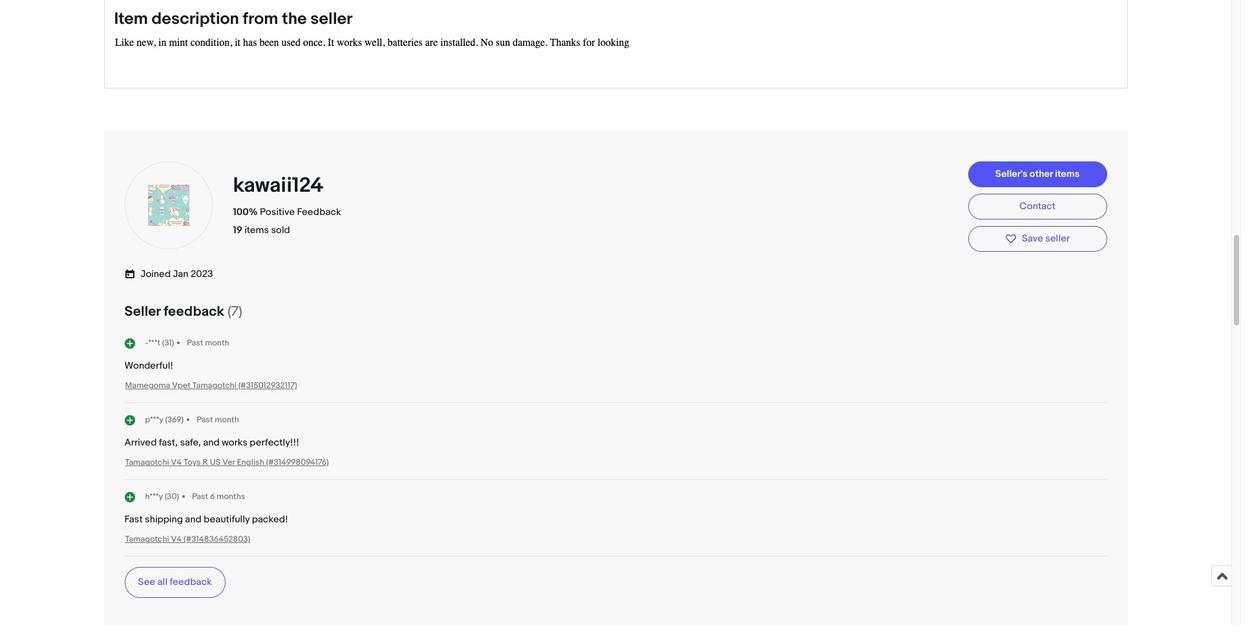 Task type: locate. For each thing, give the bounding box(es) containing it.
(31)
[[162, 338, 174, 348]]

1 vertical spatial past
[[197, 415, 213, 425]]

v4 left toys
[[171, 458, 182, 468]]

from
[[243, 9, 278, 29]]

6
[[210, 492, 215, 502]]

past left 6
[[192, 492, 208, 502]]

tamagotchi v4 (#314836452803)
[[125, 535, 250, 545]]

seller right save
[[1046, 233, 1070, 245]]

items
[[1055, 168, 1080, 180], [245, 225, 269, 237]]

and up us
[[203, 437, 220, 450]]

month up works
[[215, 415, 239, 425]]

0 vertical spatial past
[[187, 338, 203, 348]]

past month for arrived fast, safe, and works perfectly!!!
[[197, 415, 239, 425]]

tamagotchi v4 toys r us ver english (#314998094176) link
[[125, 458, 329, 468]]

v4
[[171, 458, 182, 468], [171, 535, 182, 545]]

all
[[158, 577, 168, 589]]

seller
[[311, 9, 353, 29], [1046, 233, 1070, 245]]

(369)
[[165, 415, 184, 425]]

1 vertical spatial past month
[[197, 415, 239, 425]]

tamagotchi right vpet
[[192, 381, 237, 391]]

jan
[[173, 269, 189, 281]]

1 v4 from the top
[[171, 458, 182, 468]]

seller
[[124, 304, 161, 321]]

month for arrived fast, safe, and works perfectly!!!
[[215, 415, 239, 425]]

arrived
[[124, 437, 157, 450]]

1 vertical spatial seller
[[1046, 233, 1070, 245]]

0 vertical spatial v4
[[171, 458, 182, 468]]

0 vertical spatial seller
[[311, 9, 353, 29]]

0 horizontal spatial and
[[185, 514, 202, 527]]

description
[[152, 9, 239, 29]]

1 horizontal spatial items
[[1055, 168, 1080, 180]]

items inside 100% positive feedback 19 items sold
[[245, 225, 269, 237]]

past month up the arrived fast, safe, and works perfectly!!!
[[197, 415, 239, 425]]

0 horizontal spatial items
[[245, 225, 269, 237]]

***t
[[148, 338, 160, 348]]

r
[[203, 458, 208, 468]]

kawaii124
[[233, 173, 324, 199]]

1 horizontal spatial and
[[203, 437, 220, 450]]

feedback right all
[[170, 577, 212, 589]]

month down (7)
[[205, 338, 229, 348]]

(#314998094176)
[[266, 458, 329, 468]]

the
[[282, 9, 307, 29]]

v4 down 'shipping' at the left bottom of the page
[[171, 535, 182, 545]]

h***y (30)
[[145, 492, 179, 502]]

feedback
[[297, 206, 341, 219]]

1 vertical spatial month
[[215, 415, 239, 425]]

tamagotchi
[[192, 381, 237, 391], [125, 458, 169, 468], [125, 535, 169, 545]]

100%
[[233, 206, 258, 219]]

items right "other"
[[1055, 168, 1080, 180]]

past up the arrived fast, safe, and works perfectly!!!
[[197, 415, 213, 425]]

1 vertical spatial v4
[[171, 535, 182, 545]]

-
[[145, 338, 148, 348]]

feedback down 2023 at the top left of the page
[[164, 304, 224, 321]]

text__icon wrapper image
[[124, 267, 141, 280]]

past month for wonderful!
[[187, 338, 229, 348]]

feedback
[[164, 304, 224, 321], [170, 577, 212, 589]]

past month
[[187, 338, 229, 348], [197, 415, 239, 425]]

save
[[1022, 233, 1044, 245]]

2 vertical spatial tamagotchi
[[125, 535, 169, 545]]

items right 19
[[245, 225, 269, 237]]

0 vertical spatial items
[[1055, 168, 1080, 180]]

month
[[205, 338, 229, 348], [215, 415, 239, 425]]

positive
[[260, 206, 295, 219]]

past
[[187, 338, 203, 348], [197, 415, 213, 425], [192, 492, 208, 502]]

contact link
[[968, 194, 1107, 220]]

and
[[203, 437, 220, 450], [185, 514, 202, 527]]

packed!
[[252, 514, 288, 527]]

v4 for shipping
[[171, 535, 182, 545]]

tamagotchi down fast
[[125, 535, 169, 545]]

2 v4 from the top
[[171, 535, 182, 545]]

seller's
[[996, 168, 1028, 180]]

1 vertical spatial items
[[245, 225, 269, 237]]

seller right "the"
[[311, 9, 353, 29]]

past month down seller feedback (7)
[[187, 338, 229, 348]]

tamagotchi down arrived
[[125, 458, 169, 468]]

0 vertical spatial past month
[[187, 338, 229, 348]]

0 vertical spatial month
[[205, 338, 229, 348]]

shipping
[[145, 514, 183, 527]]

1 vertical spatial feedback
[[170, 577, 212, 589]]

and up tamagotchi v4 (#314836452803)
[[185, 514, 202, 527]]

fast,
[[159, 437, 178, 450]]

past right (31)
[[187, 338, 203, 348]]

1 horizontal spatial seller
[[1046, 233, 1070, 245]]

tamagotchi for shipping
[[125, 535, 169, 545]]

-***t (31)
[[145, 338, 174, 348]]

1 vertical spatial tamagotchi
[[125, 458, 169, 468]]

2 vertical spatial past
[[192, 492, 208, 502]]



Task type: describe. For each thing, give the bounding box(es) containing it.
safe,
[[180, 437, 201, 450]]

0 vertical spatial feedback
[[164, 304, 224, 321]]

us
[[210, 458, 221, 468]]

works
[[222, 437, 248, 450]]

item description from the seller
[[114, 9, 353, 29]]

(30)
[[165, 492, 179, 502]]

items inside seller's other items link
[[1055, 168, 1080, 180]]

past for arrived fast, safe, and works perfectly!!!
[[197, 415, 213, 425]]

seller feedback (7)
[[124, 304, 242, 321]]

arrived fast, safe, and works perfectly!!!
[[124, 437, 299, 450]]

0 vertical spatial and
[[203, 437, 220, 450]]

joined
[[141, 269, 171, 281]]

fast
[[124, 514, 143, 527]]

see
[[138, 577, 155, 589]]

seller's other items
[[996, 168, 1080, 180]]

v4 for fast,
[[171, 458, 182, 468]]

feedback inside see all feedback link
[[170, 577, 212, 589]]

p***y (369)
[[145, 415, 184, 425]]

save seller button
[[968, 226, 1107, 252]]

19
[[233, 225, 242, 237]]

joined jan 2023
[[141, 269, 213, 281]]

see all feedback
[[138, 577, 212, 589]]

mamegoma
[[125, 381, 170, 391]]

vpet
[[172, 381, 191, 391]]

sold
[[271, 225, 290, 237]]

past 6 months
[[192, 492, 245, 502]]

mamegoma vpet tamagotchi (#315012932117) link
[[125, 381, 297, 391]]

save seller
[[1022, 233, 1070, 245]]

kawaii124 image
[[148, 185, 189, 226]]

beautifully
[[204, 514, 250, 527]]

(7)
[[228, 304, 242, 321]]

(#315012932117)
[[238, 381, 297, 391]]

tamagotchi for fast,
[[125, 458, 169, 468]]

past for wonderful!
[[187, 338, 203, 348]]

1 vertical spatial and
[[185, 514, 202, 527]]

contact
[[1020, 200, 1056, 213]]

p***y
[[145, 415, 163, 425]]

months
[[217, 492, 245, 502]]

2023
[[191, 269, 213, 281]]

tamagotchi v4 (#314836452803) link
[[125, 535, 250, 545]]

(#314836452803)
[[184, 535, 250, 545]]

month for wonderful!
[[205, 338, 229, 348]]

100% positive feedback 19 items sold
[[233, 206, 341, 237]]

toys
[[184, 458, 201, 468]]

other
[[1030, 168, 1053, 180]]

ver
[[222, 458, 235, 468]]

0 horizontal spatial seller
[[311, 9, 353, 29]]

tamagotchi v4 toys r us ver english (#314998094176)
[[125, 458, 329, 468]]

item
[[114, 9, 148, 29]]

fast shipping and beautifully packed!
[[124, 514, 288, 527]]

h***y
[[145, 492, 163, 502]]

wonderful!
[[124, 360, 173, 373]]

mamegoma vpet tamagotchi (#315012932117)
[[125, 381, 297, 391]]

see all feedback link
[[124, 568, 226, 599]]

past for fast shipping and beautifully packed!
[[192, 492, 208, 502]]

seller's other items link
[[968, 162, 1107, 188]]

english
[[237, 458, 264, 468]]

perfectly!!!
[[250, 437, 299, 450]]

0 vertical spatial tamagotchi
[[192, 381, 237, 391]]

seller inside button
[[1046, 233, 1070, 245]]

kawaii124 link
[[233, 173, 328, 199]]



Task type: vqa. For each thing, say whether or not it's contained in the screenshot.
1st V4
yes



